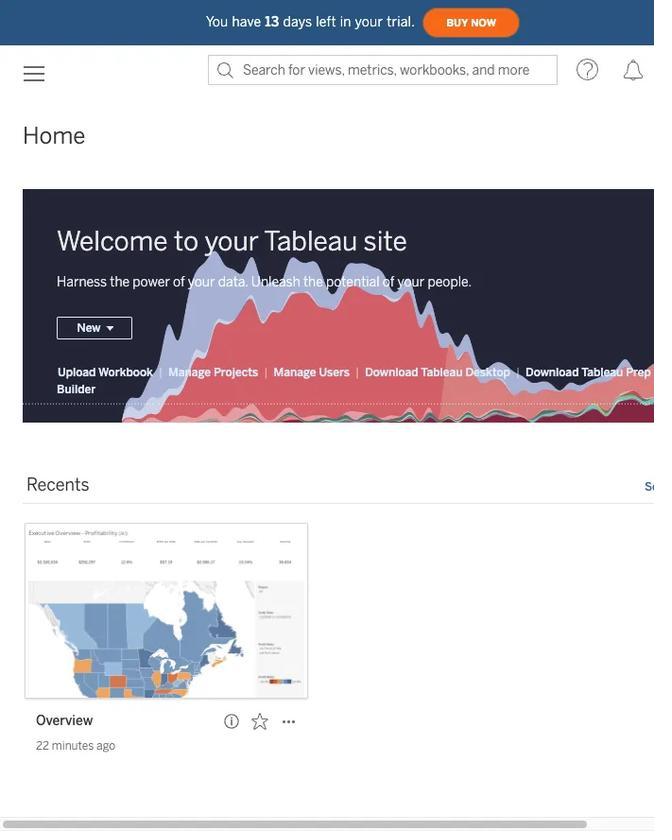 Task type: vqa. For each thing, say whether or not it's contained in the screenshot.
WELCOME
yes



Task type: describe. For each thing, give the bounding box(es) containing it.
you
[[206, 14, 228, 30]]

1 of from the left
[[173, 275, 185, 291]]

22 minutes ago
[[36, 740, 116, 754]]

1 manage from the left
[[168, 367, 211, 380]]

days
[[283, 14, 313, 30]]

download tableau prep builder
[[57, 367, 652, 397]]

2 manage from the left
[[274, 367, 317, 380]]

buy
[[447, 17, 469, 29]]

people.
[[428, 275, 472, 291]]

1 | from the left
[[159, 367, 163, 380]]

welcome
[[57, 226, 168, 257]]

in
[[340, 14, 352, 30]]

harness the power of your data. unleash the potential of your people.
[[57, 275, 472, 291]]

buy now button
[[423, 8, 521, 38]]

builder
[[57, 384, 96, 397]]

to
[[174, 226, 199, 257]]

22
[[36, 740, 49, 754]]

new
[[77, 322, 101, 335]]

users
[[319, 367, 350, 380]]

left
[[316, 14, 337, 30]]

home
[[23, 122, 86, 150]]

harness
[[57, 275, 107, 291]]

tableau inside download tableau prep builder
[[582, 367, 624, 380]]

your up data. at the left of page
[[205, 226, 259, 257]]

welcome to your tableau site
[[57, 226, 408, 257]]

download inside download tableau prep builder
[[526, 367, 580, 380]]

now
[[472, 17, 497, 29]]

unleash
[[252, 275, 301, 291]]

upload
[[58, 367, 96, 380]]

upload workbook button
[[57, 366, 154, 381]]

have
[[232, 14, 261, 30]]

download tableau desktop link
[[365, 366, 512, 381]]

1 horizontal spatial tableau
[[421, 367, 463, 380]]



Task type: locate. For each thing, give the bounding box(es) containing it.
download tableau prep builder link
[[57, 366, 652, 398]]

se link
[[645, 479, 655, 499]]

manage users link
[[273, 366, 351, 381]]

| right users
[[356, 367, 360, 380]]

projects
[[214, 367, 259, 380]]

the right "unleash"
[[304, 275, 324, 291]]

2 the from the left
[[304, 275, 324, 291]]

the
[[110, 275, 130, 291], [304, 275, 324, 291]]

tableau
[[264, 226, 358, 257], [421, 367, 463, 380], [582, 367, 624, 380]]

your left people.
[[398, 275, 425, 291]]

1 horizontal spatial of
[[383, 275, 395, 291]]

upload workbook | manage projects | manage users | download tableau desktop |
[[58, 367, 521, 380]]

| right workbook on the top left of page
[[159, 367, 163, 380]]

site
[[364, 226, 408, 257]]

download right users
[[366, 367, 419, 380]]

| right the projects
[[264, 367, 268, 380]]

download
[[366, 367, 419, 380], [526, 367, 580, 380]]

0 horizontal spatial tableau
[[264, 226, 358, 257]]

your right in
[[355, 14, 383, 30]]

you have 13 days left in your trial.
[[206, 14, 416, 30]]

|
[[159, 367, 163, 380], [264, 367, 268, 380], [356, 367, 360, 380], [517, 367, 521, 380]]

desktop
[[466, 367, 511, 380]]

of right potential
[[383, 275, 395, 291]]

manage
[[168, 367, 211, 380], [274, 367, 317, 380]]

trial.
[[387, 14, 416, 30]]

tableau up "unleash"
[[264, 226, 358, 257]]

2 horizontal spatial tableau
[[582, 367, 624, 380]]

4 | from the left
[[517, 367, 521, 380]]

manage projects link
[[167, 366, 260, 381]]

of right power
[[173, 275, 185, 291]]

tableau left desktop
[[421, 367, 463, 380]]

tableau left prep
[[582, 367, 624, 380]]

1 horizontal spatial the
[[304, 275, 324, 291]]

2 | from the left
[[264, 367, 268, 380]]

your
[[355, 14, 383, 30], [205, 226, 259, 257], [188, 275, 215, 291], [398, 275, 425, 291]]

download right desktop
[[526, 367, 580, 380]]

workbook
[[98, 367, 153, 380]]

power
[[133, 275, 170, 291]]

0 horizontal spatial download
[[366, 367, 419, 380]]

potential
[[327, 275, 380, 291]]

| right desktop
[[517, 367, 521, 380]]

manage left the projects
[[168, 367, 211, 380]]

prep
[[627, 367, 652, 380]]

13
[[265, 14, 280, 30]]

2 of from the left
[[383, 275, 395, 291]]

data.
[[218, 275, 249, 291]]

your left data. at the left of page
[[188, 275, 215, 291]]

ago
[[97, 740, 116, 754]]

1 download from the left
[[366, 367, 419, 380]]

new button
[[57, 317, 133, 340]]

manage left users
[[274, 367, 317, 380]]

1 the from the left
[[110, 275, 130, 291]]

of
[[173, 275, 185, 291], [383, 275, 395, 291]]

0 horizontal spatial the
[[110, 275, 130, 291]]

recents
[[27, 475, 90, 496]]

1 horizontal spatial manage
[[274, 367, 317, 380]]

se
[[645, 481, 655, 494]]

0 horizontal spatial of
[[173, 275, 185, 291]]

0 horizontal spatial manage
[[168, 367, 211, 380]]

Search for views, metrics, workbooks, and more text field
[[208, 55, 558, 85]]

1 horizontal spatial download
[[526, 367, 580, 380]]

2 download from the left
[[526, 367, 580, 380]]

overview
[[36, 714, 93, 730]]

3 | from the left
[[356, 367, 360, 380]]

the left power
[[110, 275, 130, 291]]

minutes
[[52, 740, 94, 754]]

buy now
[[447, 17, 497, 29]]



